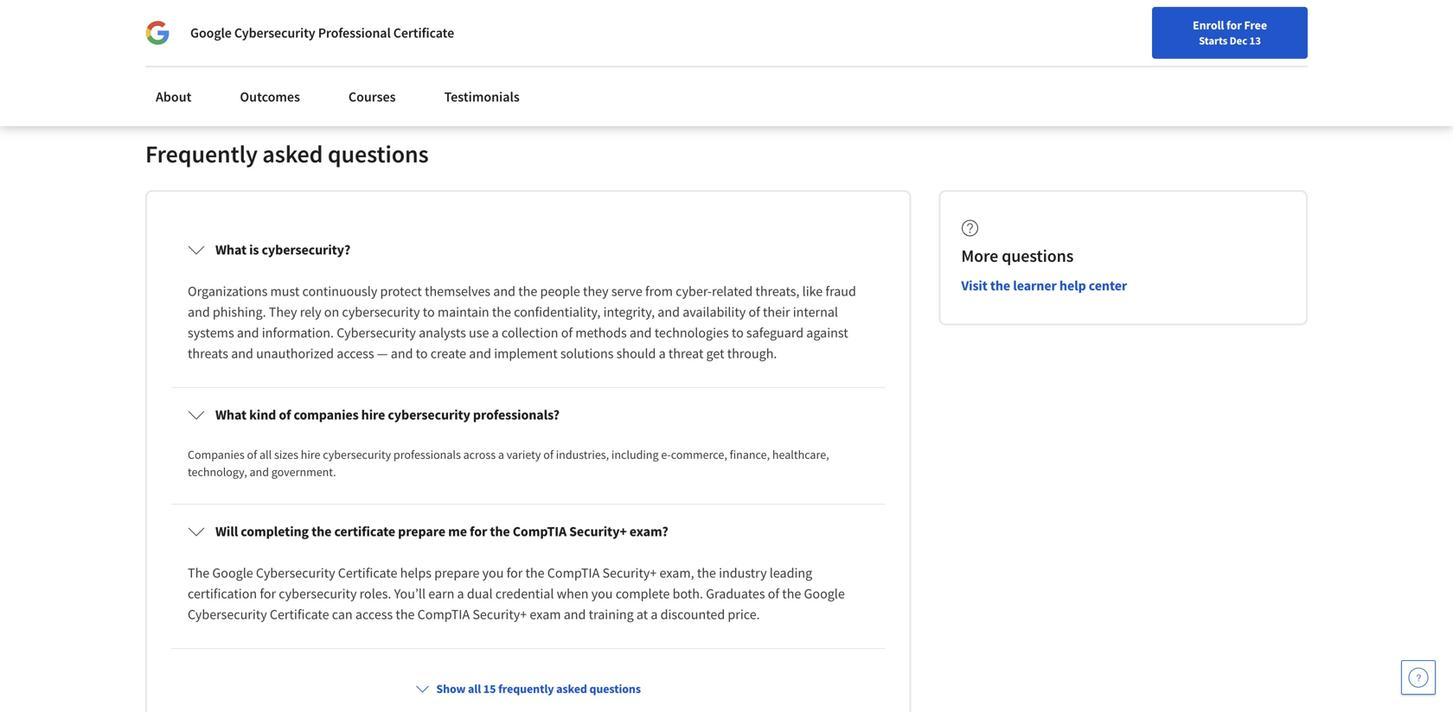 Task type: locate. For each thing, give the bounding box(es) containing it.
of down confidentiality, at the left top
[[561, 325, 573, 342]]

commerce,
[[671, 447, 727, 463]]

free
[[1244, 17, 1267, 33]]

what left is
[[215, 242, 247, 259]]

the right visit
[[990, 277, 1011, 295]]

1 horizontal spatial all
[[468, 682, 481, 697]]

1 vertical spatial questions
[[1002, 245, 1074, 267]]

1 vertical spatial access
[[355, 607, 393, 624]]

0 vertical spatial certificate
[[393, 24, 454, 42]]

1 horizontal spatial hire
[[361, 407, 385, 424]]

asked
[[262, 139, 323, 169], [556, 682, 587, 697]]

to up through.
[[732, 325, 744, 342]]

cybersecurity up professionals
[[388, 407, 470, 424]]

exam
[[530, 607, 561, 624]]

organizations must continuously protect themselves and the people they serve from cyber-related threats, like fraud and phishing. they rely on cybersecurity to maintain the confidentiality, integrity, and availability of their internal systems and information. cybersecurity analysts use a collection of methods and technologies to safeguard against threats and unauthorized access — and to create and implement solutions should a threat get through.
[[188, 283, 859, 363]]

comptia
[[513, 524, 567, 541], [547, 565, 600, 582], [418, 607, 470, 624]]

of inside the google cybersecurity certificate helps prepare you for the comptia security+ exam, the industry leading certification for cybersecurity roles. you'll earn a dual credential when you complete both. graduates of the google cybersecurity certificate can access the comptia security+ exam and training at a discounted price.
[[768, 586, 780, 603]]

should
[[617, 345, 656, 363]]

access down roles. at the bottom left of page
[[355, 607, 393, 624]]

all left sizes
[[260, 447, 272, 463]]

cybersecurity inside organizations must continuously protect themselves and the people they serve from cyber-related threats, like fraud and phishing. they rely on cybersecurity to maintain the confidentiality, integrity, and availability of their internal systems and information. cybersecurity analysts use a collection of methods and technologies to safeguard against threats and unauthorized access — and to create and implement solutions should a threat get through.
[[337, 325, 416, 342]]

1 vertical spatial prepare
[[434, 565, 480, 582]]

a right "use"
[[492, 325, 499, 342]]

1 horizontal spatial questions
[[590, 682, 641, 697]]

security+ down "dual"
[[473, 607, 527, 624]]

e-
[[661, 447, 671, 463]]

the left certificate
[[312, 524, 332, 541]]

the right me
[[490, 524, 510, 541]]

cybersecurity down what kind of companies hire cybersecurity professionals?
[[323, 447, 391, 463]]

hire for companies
[[361, 407, 385, 424]]

all
[[260, 447, 272, 463], [468, 682, 481, 697]]

and inside companies of all sizes hire cybersecurity professionals across a variety of industries, including e-commerce, finance, healthcare, technology, and government.
[[250, 465, 269, 480]]

of right kind
[[279, 407, 291, 424]]

a left the threat
[[659, 345, 666, 363]]

0 vertical spatial questions
[[328, 139, 429, 169]]

0 vertical spatial access
[[337, 345, 374, 363]]

the up credential
[[526, 565, 545, 582]]

security+
[[569, 524, 627, 541], [603, 565, 657, 582], [473, 607, 527, 624]]

0 vertical spatial all
[[260, 447, 272, 463]]

collapsed list
[[168, 220, 889, 713]]

visit the learner help center
[[961, 277, 1127, 295]]

prepare inside the will completing the certificate prepare me for the comptia security+ exam? dropdown button
[[398, 524, 446, 541]]

comptia up when
[[547, 565, 600, 582]]

0 vertical spatial google
[[190, 24, 232, 42]]

access inside the google cybersecurity certificate helps prepare you for the comptia security+ exam, the industry leading certification for cybersecurity roles. you'll earn a dual credential when you complete both. graduates of the google cybersecurity certificate can access the comptia security+ exam and training at a discounted price.
[[355, 607, 393, 624]]

1 horizontal spatial you
[[591, 586, 613, 603]]

certificate for cybersecurity
[[338, 565, 397, 582]]

variety
[[507, 447, 541, 463]]

and
[[493, 283, 516, 300], [188, 304, 210, 321], [658, 304, 680, 321], [237, 325, 259, 342], [630, 325, 652, 342], [231, 345, 253, 363], [391, 345, 413, 363], [469, 345, 491, 363], [250, 465, 269, 480], [564, 607, 586, 624]]

will completing the certificate prepare me for the comptia security+ exam?
[[215, 524, 668, 541]]

a left "dual"
[[457, 586, 464, 603]]

cybersecurity inside companies of all sizes hire cybersecurity professionals across a variety of industries, including e-commerce, finance, healthcare, technology, and government.
[[323, 447, 391, 463]]

0 horizontal spatial questions
[[328, 139, 429, 169]]

safeguard
[[747, 325, 804, 342]]

will
[[215, 524, 238, 541]]

hire up government. at the left
[[301, 447, 320, 463]]

hire
[[361, 407, 385, 424], [301, 447, 320, 463]]

prepare left me
[[398, 524, 446, 541]]

hire right companies
[[361, 407, 385, 424]]

threats
[[188, 345, 228, 363]]

can
[[332, 607, 353, 624]]

security+ inside the will completing the certificate prepare me for the comptia security+ exam? dropdown button
[[569, 524, 627, 541]]

google down leading in the bottom of the page
[[804, 586, 845, 603]]

will completing the certificate prepare me for the comptia security+ exam? button
[[174, 508, 883, 556]]

professionals
[[394, 447, 461, 463]]

use
[[469, 325, 489, 342]]

google up certification
[[212, 565, 253, 582]]

2 vertical spatial questions
[[590, 682, 641, 697]]

they
[[269, 304, 297, 321]]

hire inside companies of all sizes hire cybersecurity professionals across a variety of industries, including e-commerce, finance, healthcare, technology, and government.
[[301, 447, 320, 463]]

is
[[249, 242, 259, 259]]

people
[[540, 283, 580, 300]]

find your new career link
[[965, 52, 1090, 74]]

1 what from the top
[[215, 242, 247, 259]]

security+ left exam?
[[569, 524, 627, 541]]

across
[[463, 447, 496, 463]]

2 horizontal spatial questions
[[1002, 245, 1074, 267]]

cybersecurity
[[234, 24, 315, 42], [337, 325, 416, 342], [256, 565, 335, 582], [188, 607, 267, 624]]

certificate left can
[[270, 607, 329, 624]]

exam,
[[660, 565, 694, 582]]

asked right frequently
[[556, 682, 587, 697]]

frequently asked questions
[[145, 139, 429, 169]]

courses link
[[338, 78, 406, 116]]

cybersecurity inside organizations must continuously protect themselves and the people they serve from cyber-related threats, like fraud and phishing. they rely on cybersecurity to maintain the confidentiality, integrity, and availability of their internal systems and information. cybersecurity analysts use a collection of methods and technologies to safeguard against threats and unauthorized access — and to create and implement solutions should a threat get through.
[[342, 304, 420, 321]]

questions up learner
[[1002, 245, 1074, 267]]

0 horizontal spatial you
[[482, 565, 504, 582]]

a inside companies of all sizes hire cybersecurity professionals across a variety of industries, including e-commerce, finance, healthcare, technology, and government.
[[498, 447, 504, 463]]

1 vertical spatial to
[[732, 325, 744, 342]]

a
[[492, 325, 499, 342], [659, 345, 666, 363], [498, 447, 504, 463], [457, 586, 464, 603], [651, 607, 658, 624]]

1 vertical spatial hire
[[301, 447, 320, 463]]

graduates
[[706, 586, 765, 603]]

comptia down earn
[[418, 607, 470, 624]]

outcomes
[[240, 88, 300, 106]]

0 vertical spatial prepare
[[398, 524, 446, 541]]

of right the variety
[[544, 447, 554, 463]]

for
[[1227, 17, 1242, 33], [470, 524, 487, 541], [507, 565, 523, 582], [260, 586, 276, 603]]

complete
[[616, 586, 670, 603]]

access left the —
[[337, 345, 374, 363]]

what for what kind of companies hire cybersecurity professionals?
[[215, 407, 247, 424]]

and down from
[[658, 304, 680, 321]]

0 vertical spatial to
[[423, 304, 435, 321]]

all inside dropdown button
[[468, 682, 481, 697]]

1 vertical spatial all
[[468, 682, 481, 697]]

through.
[[727, 345, 777, 363]]

all left '15'
[[468, 682, 481, 697]]

certificate for professional
[[393, 24, 454, 42]]

and up should
[[630, 325, 652, 342]]

learner
[[1013, 277, 1057, 295]]

1 vertical spatial google
[[212, 565, 253, 582]]

questions down courses
[[328, 139, 429, 169]]

1 vertical spatial asked
[[556, 682, 587, 697]]

help
[[1060, 277, 1086, 295]]

a right across
[[498, 447, 504, 463]]

create
[[431, 345, 466, 363]]

certificate right professional
[[393, 24, 454, 42]]

for up "dec"
[[1227, 17, 1242, 33]]

0 vertical spatial you
[[482, 565, 504, 582]]

0 vertical spatial asked
[[262, 139, 323, 169]]

certificate up roles. at the bottom left of page
[[338, 565, 397, 582]]

like
[[802, 283, 823, 300]]

0 horizontal spatial hire
[[301, 447, 320, 463]]

cybersecurity?
[[262, 242, 351, 259]]

finance,
[[730, 447, 770, 463]]

cybersecurity up the —
[[337, 325, 416, 342]]

0 vertical spatial security+
[[569, 524, 627, 541]]

cybersecurity up can
[[279, 586, 357, 603]]

2 vertical spatial certificate
[[270, 607, 329, 624]]

unauthorized
[[256, 345, 334, 363]]

and right the —
[[391, 345, 413, 363]]

0 vertical spatial comptia
[[513, 524, 567, 541]]

hire inside dropdown button
[[361, 407, 385, 424]]

asked inside dropdown button
[[556, 682, 587, 697]]

questions down 'training' at the left bottom of the page
[[590, 682, 641, 697]]

—
[[377, 345, 388, 363]]

1 horizontal spatial asked
[[556, 682, 587, 697]]

for inside enroll for free starts dec 13
[[1227, 17, 1242, 33]]

on
[[324, 304, 339, 321]]

and up systems
[[188, 304, 210, 321]]

help center image
[[1408, 668, 1429, 689]]

to up analysts
[[423, 304, 435, 321]]

1 vertical spatial what
[[215, 407, 247, 424]]

earn
[[428, 586, 455, 603]]

of down leading in the bottom of the page
[[768, 586, 780, 603]]

protect
[[380, 283, 422, 300]]

questions
[[328, 139, 429, 169], [1002, 245, 1074, 267], [590, 682, 641, 697]]

0 vertical spatial what
[[215, 242, 247, 259]]

visit
[[961, 277, 988, 295]]

threats,
[[756, 283, 800, 300]]

maintain
[[438, 304, 489, 321]]

roles.
[[360, 586, 391, 603]]

cybersecurity down protect
[[342, 304, 420, 321]]

credential
[[495, 586, 554, 603]]

of left sizes
[[247, 447, 257, 463]]

what
[[215, 242, 247, 259], [215, 407, 247, 424]]

and right technology,
[[250, 465, 269, 480]]

asked down outcomes
[[262, 139, 323, 169]]

15
[[483, 682, 496, 697]]

1 vertical spatial certificate
[[338, 565, 397, 582]]

from
[[645, 283, 673, 300]]

prepare up earn
[[434, 565, 480, 582]]

0 vertical spatial hire
[[361, 407, 385, 424]]

government.
[[271, 465, 336, 480]]

and right threats
[[231, 345, 253, 363]]

against
[[807, 325, 848, 342]]

for right me
[[470, 524, 487, 541]]

None search field
[[247, 45, 662, 80]]

show notifications image
[[1220, 56, 1241, 77]]

cybersecurity down certification
[[188, 607, 267, 624]]

what left kind
[[215, 407, 247, 424]]

to left create
[[416, 345, 428, 363]]

what kind of companies hire cybersecurity professionals?
[[215, 407, 560, 424]]

fraud
[[826, 283, 856, 300]]

your
[[998, 55, 1021, 70]]

the down you'll
[[396, 607, 415, 624]]

access
[[337, 345, 374, 363], [355, 607, 393, 624]]

availability
[[683, 304, 746, 321]]

prepare
[[398, 524, 446, 541], [434, 565, 480, 582]]

and down "phishing."
[[237, 325, 259, 342]]

more
[[961, 245, 999, 267]]

certification
[[188, 586, 257, 603]]

what for what is cybersecurity?
[[215, 242, 247, 259]]

and down when
[[564, 607, 586, 624]]

companies
[[188, 447, 245, 463]]

google right google image
[[190, 24, 232, 42]]

and right themselves
[[493, 283, 516, 300]]

dec
[[1230, 34, 1248, 48]]

the
[[990, 277, 1011, 295], [518, 283, 537, 300], [492, 304, 511, 321], [312, 524, 332, 541], [490, 524, 510, 541], [526, 565, 545, 582], [697, 565, 716, 582], [782, 586, 801, 603], [396, 607, 415, 624]]

you up 'training' at the left bottom of the page
[[591, 586, 613, 603]]

security+ up complete
[[603, 565, 657, 582]]

2 vertical spatial google
[[804, 586, 845, 603]]

2 what from the top
[[215, 407, 247, 424]]

threat
[[669, 345, 704, 363]]

and inside the google cybersecurity certificate helps prepare you for the comptia security+ exam, the industry leading certification for cybersecurity roles. you'll earn a dual credential when you complete both. graduates of the google cybersecurity certificate can access the comptia security+ exam and training at a discounted price.
[[564, 607, 586, 624]]

1 vertical spatial comptia
[[547, 565, 600, 582]]

0 horizontal spatial all
[[260, 447, 272, 463]]

comptia up credential
[[513, 524, 567, 541]]

you up "dual"
[[482, 565, 504, 582]]

related
[[712, 283, 753, 300]]



Task type: vqa. For each thing, say whether or not it's contained in the screenshot.
Coursera in the Dropdown Button
no



Task type: describe. For each thing, give the bounding box(es) containing it.
testimonials link
[[434, 78, 530, 116]]

phishing.
[[213, 304, 266, 321]]

helps
[[400, 565, 432, 582]]

comptia inside dropdown button
[[513, 524, 567, 541]]

2 vertical spatial to
[[416, 345, 428, 363]]

the down leading in the bottom of the page
[[782, 586, 801, 603]]

access inside organizations must continuously protect themselves and the people they serve from cyber-related threats, like fraud and phishing. they rely on cybersecurity to maintain the confidentiality, integrity, and availability of their internal systems and information. cybersecurity analysts use a collection of methods and technologies to safeguard against threats and unauthorized access — and to create and implement solutions should a threat get through.
[[337, 345, 374, 363]]

rely
[[300, 304, 321, 321]]

frequently
[[145, 139, 258, 169]]

visit the learner help center link
[[961, 277, 1127, 295]]

more questions
[[961, 245, 1074, 267]]

analysts
[[419, 325, 466, 342]]

outcomes link
[[230, 78, 310, 116]]

training
[[589, 607, 634, 624]]

they
[[583, 283, 609, 300]]

starts
[[1199, 34, 1228, 48]]

of left their
[[749, 304, 760, 321]]

sizes
[[274, 447, 298, 463]]

find your new career
[[973, 55, 1082, 70]]

systems
[[188, 325, 234, 342]]

prepare inside the google cybersecurity certificate helps prepare you for the comptia security+ exam, the industry leading certification for cybersecurity roles. you'll earn a dual credential when you complete both. graduates of the google cybersecurity certificate can access the comptia security+ exam and training at a discounted price.
[[434, 565, 480, 582]]

career
[[1048, 55, 1082, 70]]

information.
[[262, 325, 334, 342]]

get
[[706, 345, 725, 363]]

themselves
[[425, 283, 491, 300]]

google image
[[145, 21, 170, 45]]

serve
[[612, 283, 643, 300]]

for right certification
[[260, 586, 276, 603]]

enroll for free starts dec 13
[[1193, 17, 1267, 48]]

cybersecurity inside the google cybersecurity certificate helps prepare you for the comptia security+ exam, the industry leading certification for cybersecurity roles. you'll earn a dual credential when you complete both. graduates of the google cybersecurity certificate can access the comptia security+ exam and training at a discounted price.
[[279, 586, 357, 603]]

leading
[[770, 565, 813, 582]]

completing
[[241, 524, 309, 541]]

hire for sizes
[[301, 447, 320, 463]]

of inside dropdown button
[[279, 407, 291, 424]]

center
[[1089, 277, 1127, 295]]

businesses
[[165, 9, 228, 26]]

at
[[637, 607, 648, 624]]

technology,
[[188, 465, 247, 480]]

methods
[[576, 325, 627, 342]]

cybersecurity down completing at the left bottom
[[256, 565, 335, 582]]

for inside the will completing the certificate prepare me for the comptia security+ exam? dropdown button
[[470, 524, 487, 541]]

continuously
[[302, 283, 377, 300]]

the left people
[[518, 283, 537, 300]]

1 button
[[1206, 46, 1254, 87]]

confidentiality,
[[514, 304, 601, 321]]

1 vertical spatial security+
[[603, 565, 657, 582]]

for
[[143, 9, 162, 26]]

exam?
[[630, 524, 668, 541]]

integrity,
[[604, 304, 655, 321]]

cybersecurity up outcomes
[[234, 24, 315, 42]]

organizations
[[188, 283, 268, 300]]

for up credential
[[507, 565, 523, 582]]

me
[[448, 524, 467, 541]]

english
[[1121, 54, 1164, 71]]

industry
[[719, 565, 767, 582]]

about link
[[145, 78, 202, 116]]

including
[[612, 447, 659, 463]]

2 vertical spatial security+
[[473, 607, 527, 624]]

1 vertical spatial you
[[591, 586, 613, 603]]

about
[[156, 88, 192, 106]]

google cybersecurity professional certificate
[[190, 24, 454, 42]]

price.
[[728, 607, 760, 624]]

testimonials
[[444, 88, 520, 106]]

the
[[188, 565, 210, 582]]

the google cybersecurity certificate helps prepare you for the comptia security+ exam, the industry leading certification for cybersecurity roles. you'll earn a dual credential when you complete both. graduates of the google cybersecurity certificate can access the comptia security+ exam and training at a discounted price.
[[188, 565, 848, 624]]

show
[[436, 682, 466, 697]]

and down "use"
[[469, 345, 491, 363]]

both.
[[673, 586, 703, 603]]

dual
[[467, 586, 493, 603]]

what kind of companies hire cybersecurity professionals? button
[[174, 391, 883, 440]]

all inside companies of all sizes hire cybersecurity professionals across a variety of industries, including e-commerce, finance, healthcare, technology, and government.
[[260, 447, 272, 463]]

13
[[1250, 34, 1261, 48]]

show all 15 frequently asked questions
[[436, 682, 641, 697]]

discounted
[[661, 607, 725, 624]]

must
[[270, 283, 300, 300]]

the up both.
[[697, 565, 716, 582]]

2 vertical spatial comptia
[[418, 607, 470, 624]]

0 horizontal spatial asked
[[262, 139, 323, 169]]

a right at
[[651, 607, 658, 624]]

professionals?
[[473, 407, 560, 424]]

enroll
[[1193, 17, 1224, 33]]

cybersecurity inside dropdown button
[[388, 407, 470, 424]]

cyber-
[[676, 283, 712, 300]]

show all 15 frequently asked questions button
[[409, 674, 648, 705]]

healthcare,
[[772, 447, 829, 463]]

technologies
[[655, 325, 729, 342]]

courses
[[349, 88, 396, 106]]

what is cybersecurity?
[[215, 242, 351, 259]]

when
[[557, 586, 589, 603]]

collection
[[502, 325, 558, 342]]

companies
[[294, 407, 359, 424]]

kind
[[249, 407, 276, 424]]

industries,
[[556, 447, 609, 463]]

for businesses
[[143, 9, 228, 26]]

the up collection
[[492, 304, 511, 321]]

certificate
[[334, 524, 395, 541]]

new
[[1023, 55, 1046, 70]]

professional
[[318, 24, 391, 42]]

questions inside dropdown button
[[590, 682, 641, 697]]



